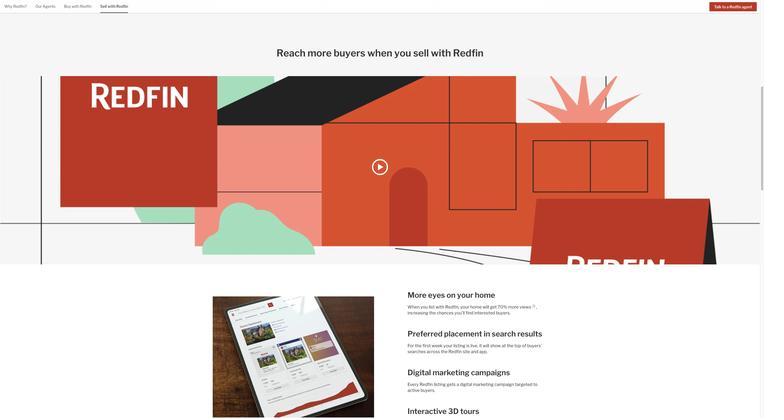 Task type: describe. For each thing, give the bounding box(es) containing it.
find
[[466, 311, 474, 316]]

active
[[408, 388, 420, 393]]

the inside ', increasing the chances you'll find interested buyers.'
[[430, 311, 436, 316]]

app.
[[480, 349, 488, 355]]

of
[[523, 343, 527, 349]]

1 horizontal spatial more
[[509, 305, 519, 310]]

0 vertical spatial your
[[458, 291, 474, 300]]

week
[[432, 343, 443, 349]]

1 vertical spatial your
[[461, 305, 470, 310]]

your inside for the first week your listing is live, it will show at the top of buyers' searches across the redfin site and app.
[[444, 343, 453, 349]]

results
[[518, 329, 543, 339]]

digital
[[408, 368, 431, 377]]

to inside the every redfin listing gets a digital marketing campaign targeted to active buyers.
[[534, 382, 538, 387]]

sell with redfin
[[100, 4, 128, 9]]

is
[[467, 343, 470, 349]]

tours
[[461, 407, 480, 416]]

show
[[491, 343, 501, 349]]

top
[[515, 343, 522, 349]]

views
[[520, 305, 532, 310]]

buy
[[64, 4, 71, 9]]

interactive 3d tours
[[408, 407, 480, 416]]

digital
[[460, 382, 473, 387]]

tablet with the owner dashboard image
[[213, 297, 375, 418]]

live,
[[471, 343, 479, 349]]

listing inside for the first week your listing is live, it will show at the top of buyers' searches across the redfin site and app.
[[454, 343, 466, 349]]

every
[[408, 382, 419, 387]]

agents
[[43, 4, 56, 9]]

the up "searches"
[[415, 343, 422, 349]]

to inside talk to a redfin agent button
[[723, 5, 727, 9]]

listing inside the every redfin listing gets a digital marketing campaign targeted to active buyers.
[[434, 382, 446, 387]]

gets
[[447, 382, 456, 387]]

at
[[502, 343, 506, 349]]

0 horizontal spatial you
[[395, 47, 412, 59]]

redfin inside for the first week your listing is live, it will show at the top of buyers' searches across the redfin site and app.
[[449, 349, 462, 355]]

0 horizontal spatial more
[[308, 47, 332, 59]]

redfin inside button
[[730, 5, 742, 9]]

talk to a redfin agent button
[[710, 2, 757, 11]]

buy with redfin link
[[64, 0, 92, 12]]

buyers'
[[528, 343, 542, 349]]

across
[[427, 349, 440, 355]]

agent
[[743, 5, 753, 9]]

targeted
[[516, 382, 533, 387]]

the right at
[[507, 343, 514, 349]]

get
[[491, 305, 497, 310]]

buyers
[[334, 47, 366, 59]]

redfin,
[[446, 305, 460, 310]]

interactive
[[408, 407, 447, 416]]

0 vertical spatial will
[[483, 305, 490, 310]]

more
[[408, 291, 427, 300]]

buyers. inside the every redfin listing gets a digital marketing campaign targeted to active buyers.
[[421, 388, 436, 393]]

when you list with redfin, your home will get 70% more views
[[408, 305, 532, 310]]

our agents
[[35, 4, 56, 9]]

sell with redfin link
[[100, 0, 128, 12]]



Task type: vqa. For each thing, say whether or not it's contained in the screenshot.
(
no



Task type: locate. For each thing, give the bounding box(es) containing it.
1 vertical spatial marketing
[[474, 382, 494, 387]]

why
[[4, 4, 12, 9]]

and
[[471, 349, 479, 355]]

1 horizontal spatial listing
[[454, 343, 466, 349]]

search
[[492, 329, 516, 339]]

0 vertical spatial home
[[475, 291, 496, 300]]

our
[[35, 4, 42, 9]]

searches
[[408, 349, 426, 355]]

marketing inside the every redfin listing gets a digital marketing campaign targeted to active buyers.
[[474, 382, 494, 387]]

70%
[[498, 305, 508, 310]]

the down 'list'
[[430, 311, 436, 316]]

more
[[308, 47, 332, 59], [509, 305, 519, 310]]

for the first week your listing is live, it will show at the top of buyers' searches across the redfin site and app.
[[408, 343, 542, 355]]

with right 'sell'
[[431, 47, 451, 59]]

interested
[[475, 311, 496, 316]]

sell
[[414, 47, 429, 59]]

0 horizontal spatial a
[[457, 382, 459, 387]]

redfin inside the every redfin listing gets a digital marketing campaign targeted to active buyers.
[[420, 382, 433, 387]]

list
[[429, 305, 435, 310]]

your right week
[[444, 343, 453, 349]]

more eyes on your home
[[408, 291, 496, 300]]

preferred
[[408, 329, 443, 339]]

listing left is
[[454, 343, 466, 349]]

you
[[395, 47, 412, 59], [421, 305, 428, 310]]

1 vertical spatial a
[[457, 382, 459, 387]]

your up when you list with redfin, your home will get 70% more views
[[458, 291, 474, 300]]

you left 'list'
[[421, 305, 428, 310]]

1 vertical spatial more
[[509, 305, 519, 310]]

0 horizontal spatial to
[[534, 382, 538, 387]]

to right talk
[[723, 5, 727, 9]]

with right buy
[[72, 4, 79, 9]]

1 horizontal spatial marketing
[[474, 382, 494, 387]]

0 vertical spatial to
[[723, 5, 727, 9]]

when
[[408, 305, 420, 310]]

1 horizontal spatial buyers.
[[496, 311, 511, 316]]

first
[[423, 343, 431, 349]]

a inside the every redfin listing gets a digital marketing campaign targeted to active buyers.
[[457, 382, 459, 387]]

campaign
[[495, 382, 515, 387]]

will right it
[[483, 343, 490, 349]]

1 vertical spatial buyers.
[[421, 388, 436, 393]]

the down week
[[441, 349, 448, 355]]

0 vertical spatial more
[[308, 47, 332, 59]]

increasing
[[408, 311, 429, 316]]

why redfin?
[[4, 4, 27, 9]]

1 vertical spatial listing
[[434, 382, 446, 387]]

2 vertical spatial your
[[444, 343, 453, 349]]

home
[[475, 291, 496, 300], [471, 305, 482, 310]]

disclaimer image
[[533, 305, 536, 308]]

redfin?
[[13, 4, 27, 9]]

buy with redfin
[[64, 4, 92, 9]]

,
[[537, 305, 537, 310]]

0 horizontal spatial marketing
[[433, 368, 470, 377]]

listing left gets
[[434, 382, 446, 387]]

marketing down campaigns
[[474, 382, 494, 387]]

marketing up gets
[[433, 368, 470, 377]]

1 vertical spatial you
[[421, 305, 428, 310]]

will up interested at bottom right
[[483, 305, 490, 310]]

for
[[408, 343, 414, 349]]

your
[[458, 291, 474, 300], [461, 305, 470, 310], [444, 343, 453, 349]]

chances
[[437, 311, 454, 316]]

0 vertical spatial buyers.
[[496, 311, 511, 316]]

placement
[[445, 329, 483, 339]]

1 horizontal spatial to
[[723, 5, 727, 9]]

buyers.
[[496, 311, 511, 316], [421, 388, 436, 393]]

in
[[484, 329, 491, 339]]

it
[[480, 343, 482, 349]]

eyes
[[428, 291, 445, 300]]

talk to a redfin agent
[[715, 5, 753, 9]]

1 vertical spatial home
[[471, 305, 482, 310]]

reach more buyers when you sell with redfin
[[277, 47, 484, 59]]

will inside for the first week your listing is live, it will show at the top of buyers' searches across the redfin site and app.
[[483, 343, 490, 349]]

digital marketing campaigns
[[408, 368, 510, 377]]

a inside talk to a redfin agent button
[[727, 5, 729, 9]]

every redfin listing gets a digital marketing campaign targeted to active buyers.
[[408, 382, 538, 393]]

reach
[[277, 47, 306, 59]]

0 vertical spatial listing
[[454, 343, 466, 349]]

talk
[[715, 5, 722, 9]]

with up chances at bottom
[[436, 305, 445, 310]]

1 horizontal spatial you
[[421, 305, 428, 310]]

, increasing the chances you'll find interested buyers.
[[408, 305, 537, 316]]

0 vertical spatial marketing
[[433, 368, 470, 377]]

with
[[72, 4, 79, 9], [108, 4, 116, 9], [431, 47, 451, 59], [436, 305, 445, 310]]

a right talk
[[727, 5, 729, 9]]

on
[[447, 291, 456, 300]]

0 horizontal spatial listing
[[434, 382, 446, 387]]

buyers. right active
[[421, 388, 436, 393]]

1 horizontal spatial a
[[727, 5, 729, 9]]

a right gets
[[457, 382, 459, 387]]

listing
[[454, 343, 466, 349], [434, 382, 446, 387]]

marketing
[[433, 368, 470, 377], [474, 382, 494, 387]]

a
[[727, 5, 729, 9], [457, 382, 459, 387]]

to
[[723, 5, 727, 9], [534, 382, 538, 387]]

with right sell
[[108, 4, 116, 9]]

to right targeted
[[534, 382, 538, 387]]

will
[[483, 305, 490, 310], [483, 343, 490, 349]]

sell
[[100, 4, 107, 9]]

buyers. down the 70%
[[496, 311, 511, 316]]

0 vertical spatial a
[[727, 5, 729, 9]]

when
[[368, 47, 393, 59]]

your up "find"
[[461, 305, 470, 310]]

home up "find"
[[471, 305, 482, 310]]

campaigns
[[471, 368, 510, 377]]

you left 'sell'
[[395, 47, 412, 59]]

home up get on the right
[[475, 291, 496, 300]]

3d
[[449, 407, 459, 416]]

0 horizontal spatial buyers.
[[421, 388, 436, 393]]

1 vertical spatial will
[[483, 343, 490, 349]]

0 vertical spatial you
[[395, 47, 412, 59]]

1 vertical spatial to
[[534, 382, 538, 387]]

the
[[430, 311, 436, 316], [415, 343, 422, 349], [507, 343, 514, 349], [441, 349, 448, 355]]

our agents link
[[35, 0, 56, 12]]

preferred placement in search results
[[408, 329, 543, 339]]

buyers. inside ', increasing the chances you'll find interested buyers.'
[[496, 311, 511, 316]]

site
[[463, 349, 470, 355]]

why redfin? link
[[4, 0, 27, 12]]

redfin
[[80, 4, 92, 9], [116, 4, 128, 9], [730, 5, 742, 9], [453, 47, 484, 59], [449, 349, 462, 355], [420, 382, 433, 387]]

you'll
[[455, 311, 465, 316]]



